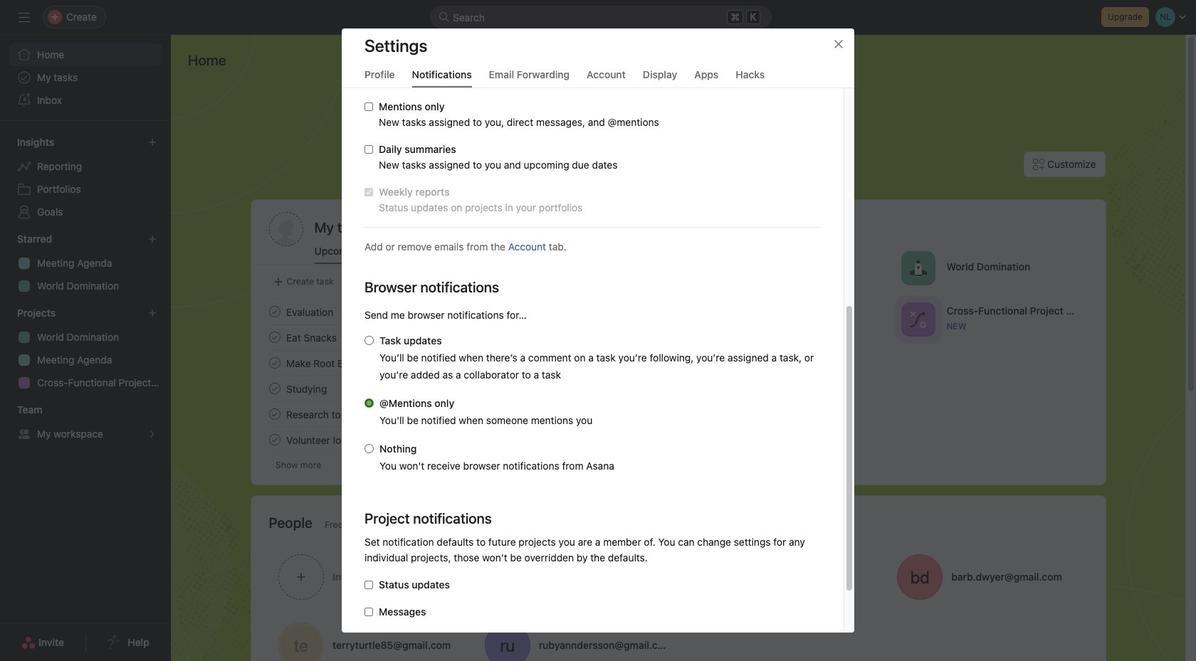Task type: describe. For each thing, give the bounding box(es) containing it.
mark complete image for mark complete option
[[266, 355, 283, 372]]

starred element
[[0, 227, 171, 301]]

3 mark complete checkbox from the top
[[266, 380, 283, 398]]

insights element
[[0, 130, 171, 227]]

2 mark complete checkbox from the top
[[266, 329, 283, 346]]

board image
[[716, 362, 733, 379]]

add profile photo image
[[269, 212, 303, 246]]

5 mark complete checkbox from the top
[[266, 432, 283, 449]]

mark complete image for fifth mark complete checkbox from the top
[[266, 432, 283, 449]]

mark complete image for 2nd mark complete checkbox from the bottom of the page
[[266, 406, 283, 423]]

4 mark complete checkbox from the top
[[266, 406, 283, 423]]



Task type: locate. For each thing, give the bounding box(es) containing it.
2 mark complete image from the top
[[266, 355, 283, 372]]

rocket image
[[910, 260, 927, 277]]

1 vertical spatial mark complete image
[[266, 406, 283, 423]]

hide sidebar image
[[19, 11, 30, 23]]

None radio
[[365, 399, 374, 408]]

0 vertical spatial mark complete image
[[266, 303, 283, 321]]

mark complete image for 1st mark complete checkbox
[[266, 303, 283, 321]]

projects element
[[0, 301, 171, 398]]

1 mark complete image from the top
[[266, 329, 283, 346]]

1 mark complete image from the top
[[266, 303, 283, 321]]

teams element
[[0, 398, 171, 449]]

0 vertical spatial mark complete image
[[266, 329, 283, 346]]

close image
[[834, 38, 845, 50]]

3 mark complete image from the top
[[266, 380, 283, 398]]

None checkbox
[[365, 103, 373, 111], [365, 581, 373, 590], [365, 608, 373, 617], [365, 103, 373, 111], [365, 581, 373, 590], [365, 608, 373, 617]]

mark complete image for fourth mark complete checkbox from the bottom of the page
[[266, 329, 283, 346]]

Mark complete checkbox
[[266, 355, 283, 372]]

2 vertical spatial mark complete image
[[266, 432, 283, 449]]

2 mark complete image from the top
[[266, 406, 283, 423]]

global element
[[0, 35, 171, 120]]

prominent image
[[439, 11, 450, 23]]

None checkbox
[[365, 145, 373, 154], [365, 188, 373, 197], [365, 145, 373, 154], [365, 188, 373, 197]]

None radio
[[365, 336, 374, 346], [365, 445, 374, 454], [365, 336, 374, 346], [365, 445, 374, 454]]

mark complete image for 3rd mark complete checkbox from the bottom
[[266, 380, 283, 398]]

mark complete image
[[266, 329, 283, 346], [266, 355, 283, 372], [266, 380, 283, 398]]

Mark complete checkbox
[[266, 303, 283, 321], [266, 329, 283, 346], [266, 380, 283, 398], [266, 406, 283, 423], [266, 432, 283, 449]]

line_and_symbols image
[[910, 311, 927, 328]]

2 vertical spatial mark complete image
[[266, 380, 283, 398]]

1 mark complete checkbox from the top
[[266, 303, 283, 321]]

3 mark complete image from the top
[[266, 432, 283, 449]]

mark complete image
[[266, 303, 283, 321], [266, 406, 283, 423], [266, 432, 283, 449]]

1 vertical spatial mark complete image
[[266, 355, 283, 372]]



Task type: vqa. For each thing, say whether or not it's contained in the screenshot.
2nd list icon from the bottom
no



